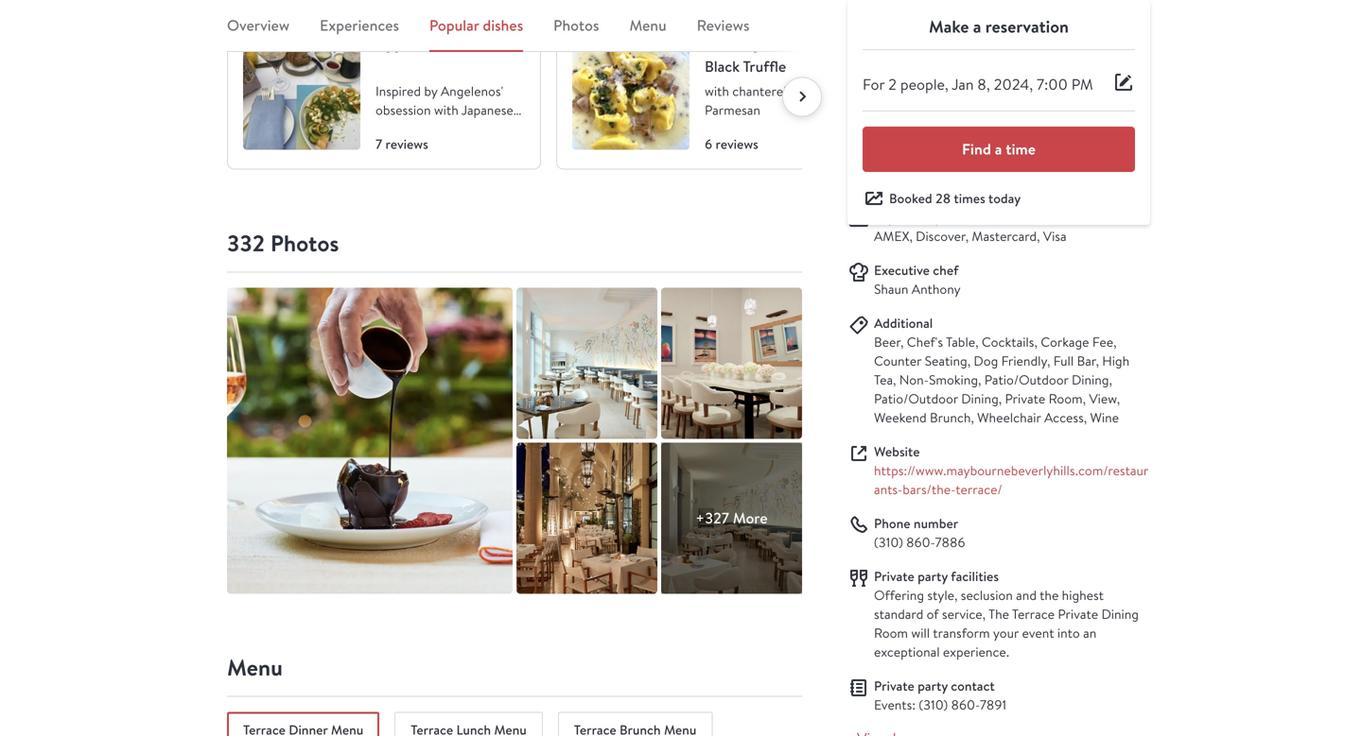 Task type: describe. For each thing, give the bounding box(es) containing it.
discover,
[[916, 227, 969, 245]]

dining
[[1102, 606, 1139, 623]]

7 reviews
[[376, 135, 428, 153]]

860- inside private party contact events: (310) 860-7891
[[951, 697, 980, 714]]

hotel.
[[963, 174, 996, 192]]

chanterelles
[[732, 82, 802, 100]]

private inside private party contact events: (310) 860-7891
[[874, 678, 915, 696]]

make
[[929, 15, 969, 38]]

payment options amex, discover, mastercard, visa
[[874, 209, 1067, 245]]

0 vertical spatial photos
[[553, 15, 599, 35]]

28
[[936, 190, 951, 208]]

access,
[[1044, 409, 1087, 427]]

visa
[[1043, 227, 1067, 245]]

details
[[921, 99, 958, 117]]

parmesan
[[705, 101, 761, 119]]

service,
[[942, 606, 986, 623]]

find a time button
[[863, 127, 1135, 172]]

egg salad image
[[243, 33, 360, 150]]

website https://www.maybournebeverlyhills.com/restaur ants-bars/the-terrace/
[[874, 443, 1149, 498]]

brunch,
[[930, 409, 974, 427]]

find a time
[[962, 139, 1036, 159]]

+327 more button
[[661, 443, 802, 595]]

facilities
[[951, 568, 999, 586]]

reservation
[[986, 15, 1069, 38]]

cocktails,
[[982, 333, 1038, 351]]

private up the offering at bottom
[[874, 568, 915, 586]]

860- inside phone number (310) 860-7886
[[906, 534, 935, 551]]

room,
[[1049, 390, 1086, 408]]

event
[[1022, 625, 1054, 642]]

highest
[[1062, 587, 1104, 604]]

6 reviews
[[705, 135, 758, 153]]

6
[[705, 135, 712, 153]]

private down the highest at the bottom right of the page
[[1058, 606, 1098, 623]]

casual elegant
[[874, 12, 958, 29]]

popular dishes
[[429, 15, 523, 35]]

menu inside tab list
[[629, 15, 667, 35]]

table,
[[946, 333, 979, 351]]

to
[[925, 174, 938, 192]]

2024,
[[994, 74, 1033, 94]]

2 vertical spatial parking
[[1043, 156, 1085, 173]]

people,
[[900, 74, 949, 94]]

332
[[227, 228, 265, 259]]

0 vertical spatial is
[[952, 118, 961, 135]]

amex,
[[874, 227, 913, 245]]

agnolotti
[[741, 34, 803, 54]]

elegant
[[915, 12, 958, 29]]

the inside private party facilities offering style, seclusion and the highest standard of service, the terrace private dining room will transform your event into an exceptional experience.
[[1040, 587, 1059, 604]]

corkage
[[1041, 333, 1089, 351]]

egg salad
[[376, 34, 439, 54]]

seating,
[[925, 352, 971, 370]]

for
[[863, 74, 885, 94]]

of
[[927, 606, 939, 623]]

smart
[[874, 65, 908, 82]]

private party contact events: (310) 860-7891
[[874, 678, 1007, 714]]

exceptional
[[874, 644, 940, 661]]

beer,
[[874, 333, 904, 351]]

for 2 people, jan 8, 2024, 7:00 pm
[[863, 74, 1093, 94]]

executive chef shaun anthony
[[874, 261, 961, 298]]

standard
[[874, 606, 924, 623]]

0 horizontal spatial menu
[[227, 653, 283, 684]]

7
[[376, 135, 382, 153]]

(310) inside phone number (310) 860-7886
[[874, 534, 903, 551]]

0 vertical spatial parking
[[907, 118, 949, 135]]

fee,
[[1093, 333, 1117, 351]]

payment
[[874, 209, 925, 226]]

hills
[[920, 137, 945, 154]]

booked 28 times today
[[889, 190, 1021, 208]]

for 2 people, jan 8, 2024, 7:00 pm button
[[848, 65, 1150, 111]]

operated
[[987, 156, 1040, 173]]

1 vertical spatial is
[[1119, 137, 1127, 154]]

full
[[1054, 352, 1074, 370]]

through
[[1010, 118, 1056, 135]]

party for facilities
[[918, 568, 948, 586]]

1 vertical spatial patio/outdoor
[[874, 390, 958, 408]]

chef
[[933, 261, 959, 279]]

and
[[1016, 587, 1037, 604]]

1 vertical spatial photos
[[270, 228, 339, 259]]

tea,
[[874, 371, 896, 389]]

experiences
[[320, 15, 399, 35]]

dress code smart casual
[[874, 46, 949, 82]]

valet
[[874, 118, 903, 135]]

https://www.maybournebeverlyhills.com/restaur
[[874, 462, 1149, 480]]

times
[[954, 190, 985, 208]]

1 vertical spatial the
[[941, 174, 960, 192]]

reviews for corn agnolotti with black truffle
[[716, 135, 758, 153]]

a inside "parking details valet parking is offered through the maybourne beverly hills hotel for a fee. public parking is available in the city-operated parking garage adjacent to the hotel."
[[1001, 137, 1007, 154]]

jan
[[952, 74, 974, 94]]

non-
[[899, 371, 929, 389]]

in
[[926, 156, 936, 173]]

1 vertical spatial dining,
[[961, 390, 1002, 408]]

number
[[914, 515, 958, 533]]

a for reservation
[[973, 15, 981, 38]]

adjacent
[[874, 174, 922, 192]]

anthony
[[912, 280, 961, 298]]



Task type: locate. For each thing, give the bounding box(es) containing it.
parking up 'garage'
[[1073, 137, 1115, 154]]

bars/the-
[[903, 481, 956, 498]]

city-
[[961, 156, 987, 173]]

corn
[[705, 34, 738, 54]]

shaun
[[874, 280, 909, 298]]

contact
[[951, 678, 995, 696]]

the inside private party facilities offering style, seclusion and the highest standard of service, the terrace private dining room will transform your event into an exceptional experience.
[[989, 606, 1009, 623]]

with up the parmesan
[[705, 82, 729, 100]]

1 horizontal spatial the
[[1058, 118, 1079, 135]]

menus tab list
[[227, 713, 802, 737]]

7886
[[935, 534, 965, 551]]

private up events:
[[874, 678, 915, 696]]

party inside private party contact events: (310) 860-7891
[[918, 678, 948, 696]]

860-
[[906, 534, 935, 551], [951, 697, 980, 714]]

1 vertical spatial the
[[989, 606, 1009, 623]]

corn agnolotti with black truffle with chanterelles chives parmesan
[[705, 34, 841, 119]]

reviews right 7
[[385, 135, 428, 153]]

photos right 332 at the left top
[[270, 228, 339, 259]]

0 horizontal spatial (310)
[[874, 534, 903, 551]]

1 vertical spatial casual
[[912, 65, 949, 82]]

an
[[1083, 625, 1097, 642]]

0 vertical spatial 860-
[[906, 534, 935, 551]]

1 horizontal spatial patio/outdoor
[[985, 371, 1069, 389]]

1 party from the top
[[918, 568, 948, 586]]

party inside private party facilities offering style, seclusion and the highest standard of service, the terrace private dining room will transform your event into an exceptional experience.
[[918, 568, 948, 586]]

1 horizontal spatial menu
[[629, 15, 667, 35]]

(310)
[[874, 534, 903, 551], [919, 697, 948, 714]]

0 vertical spatial patio/outdoor
[[985, 371, 1069, 389]]

more
[[733, 508, 768, 529]]

the up your
[[989, 606, 1009, 623]]

reviews for egg salad
[[385, 135, 428, 153]]

the right in
[[939, 156, 958, 173]]

overview
[[227, 15, 290, 35]]

chives
[[805, 82, 841, 100]]

(310) inside private party contact events: (310) 860-7891
[[919, 697, 948, 714]]

casual inside dress code smart casual
[[912, 65, 949, 82]]

with
[[807, 34, 835, 54], [705, 82, 729, 100]]

1 vertical spatial party
[[918, 678, 948, 696]]

casual down code
[[912, 65, 949, 82]]

transform
[[933, 625, 990, 642]]

party
[[918, 568, 948, 586], [918, 678, 948, 696]]

hotel
[[948, 137, 978, 154]]

parking up the hills
[[907, 118, 949, 135]]

is down 'maybourne'
[[1119, 137, 1127, 154]]

0 vertical spatial (310)
[[874, 534, 903, 551]]

1 horizontal spatial is
[[1119, 137, 1127, 154]]

1 horizontal spatial photos
[[553, 15, 599, 35]]

website
[[874, 443, 920, 461]]

0 vertical spatial dining,
[[1072, 371, 1112, 389]]

is up hotel
[[952, 118, 961, 135]]

popular
[[429, 15, 479, 35]]

patio/outdoor down non-
[[874, 390, 958, 408]]

patio/outdoor down friendly,
[[985, 371, 1069, 389]]

will
[[911, 625, 930, 642]]

egg
[[376, 34, 401, 54]]

the inside "parking details valet parking is offered through the maybourne beverly hills hotel for a fee. public parking is available in the city-operated parking garage adjacent to the hotel."
[[1058, 118, 1079, 135]]

events:
[[874, 697, 916, 714]]

private inside additional beer, chef's table, cocktails, corkage fee, counter seating, dog friendly, full bar, high tea, non-smoking, patio/outdoor dining, patio/outdoor dining, private room, view, weekend brunch, wheelchair access, wine
[[1005, 390, 1046, 408]]

today
[[988, 190, 1021, 208]]

for
[[981, 137, 998, 154]]

the right the to
[[941, 174, 960, 192]]

options
[[928, 209, 971, 226]]

332 photos
[[227, 228, 339, 259]]

tab list
[[227, 14, 802, 52]]

1 horizontal spatial with
[[807, 34, 835, 54]]

7891
[[980, 697, 1007, 714]]

room
[[874, 625, 908, 642]]

1 reviews from the left
[[385, 135, 428, 153]]

1 vertical spatial 860-
[[951, 697, 980, 714]]

party for contact
[[918, 678, 948, 696]]

2 party from the top
[[918, 678, 948, 696]]

time
[[1006, 139, 1036, 159]]

the terrace at the maybourne beverly hills, beverly hills, ca image
[[227, 288, 513, 595], [517, 288, 657, 439], [661, 288, 802, 439], [517, 443, 657, 595], [661, 443, 802, 595]]

bar,
[[1077, 352, 1099, 370]]

smoking,
[[929, 371, 981, 389]]

1 vertical spatial parking
[[1073, 137, 1115, 154]]

1 horizontal spatial dining,
[[1072, 371, 1112, 389]]

the right the and
[[1040, 587, 1059, 604]]

(310) down phone
[[874, 534, 903, 551]]

the
[[939, 156, 958, 173], [941, 174, 960, 192], [1040, 587, 1059, 604]]

0 horizontal spatial photos
[[270, 228, 339, 259]]

offering
[[874, 587, 924, 604]]

dining, down bar,
[[1072, 371, 1112, 389]]

the
[[1058, 118, 1079, 135], [989, 606, 1009, 623]]

1 horizontal spatial (310)
[[919, 697, 948, 714]]

2 reviews from the left
[[716, 135, 758, 153]]

1 vertical spatial menu
[[227, 653, 283, 684]]

casual
[[874, 12, 911, 29], [912, 65, 949, 82]]

1 vertical spatial with
[[705, 82, 729, 100]]

casual up "dress"
[[874, 12, 911, 29]]

0 vertical spatial party
[[918, 568, 948, 586]]

0 vertical spatial menu
[[629, 15, 667, 35]]

additional beer, chef's table, cocktails, corkage fee, counter seating, dog friendly, full bar, high tea, non-smoking, patio/outdoor dining, patio/outdoor dining, private room, view, weekend brunch, wheelchair access, wine
[[874, 314, 1130, 427]]

experience.
[[943, 644, 1010, 661]]

fee.
[[1010, 137, 1032, 154]]

make a reservation
[[929, 15, 1069, 38]]

terrace
[[1012, 606, 1055, 623]]

chef's
[[907, 333, 943, 351]]

phone
[[874, 515, 911, 533]]

reviews right 6
[[716, 135, 758, 153]]

0 horizontal spatial is
[[952, 118, 961, 135]]

terrace/
[[956, 481, 1003, 498]]

tab list containing overview
[[227, 14, 802, 52]]

dishes
[[483, 15, 523, 35]]

dining, down "smoking,"
[[961, 390, 1002, 408]]

0 horizontal spatial reviews
[[385, 135, 428, 153]]

7:00
[[1037, 74, 1068, 94]]

0 horizontal spatial 860-
[[906, 534, 935, 551]]

counter
[[874, 352, 922, 370]]

friendly,
[[1001, 352, 1050, 370]]

+327 more
[[696, 508, 768, 529]]

0 vertical spatial the
[[1058, 118, 1079, 135]]

seclusion
[[961, 587, 1013, 604]]

0 vertical spatial casual
[[874, 12, 911, 29]]

photos
[[553, 15, 599, 35], [270, 228, 339, 259]]

0 horizontal spatial the
[[989, 606, 1009, 623]]

available
[[874, 156, 923, 173]]

2
[[888, 74, 897, 94]]

+327
[[696, 508, 729, 529]]

party left contact
[[918, 678, 948, 696]]

0 horizontal spatial with
[[705, 82, 729, 100]]

0 vertical spatial with
[[807, 34, 835, 54]]

https://www.maybournebeverlyhills.com/restaur ants-bars/the-terrace/ link
[[874, 462, 1149, 498]]

salad
[[404, 34, 439, 54]]

1 horizontal spatial reviews
[[716, 135, 758, 153]]

parking details valet parking is offered through the maybourne beverly hills hotel for a fee. public parking is available in the city-operated parking garage adjacent to the hotel.
[[874, 99, 1147, 192]]

0 horizontal spatial patio/outdoor
[[874, 390, 958, 408]]

code
[[909, 46, 937, 64]]

photos right dishes
[[553, 15, 599, 35]]

860- down number
[[906, 534, 935, 551]]

private party facilities offering style, seclusion and the highest standard of service, the terrace private dining room will transform your event into an exceptional experience.
[[874, 568, 1139, 661]]

0 vertical spatial the
[[939, 156, 958, 173]]

0 horizontal spatial dining,
[[961, 390, 1002, 408]]

with up chives
[[807, 34, 835, 54]]

(310) right events:
[[919, 697, 948, 714]]

parking down public
[[1043, 156, 1085, 173]]

860- down contact
[[951, 697, 980, 714]]

party up style,
[[918, 568, 948, 586]]

menu
[[629, 15, 667, 35], [227, 653, 283, 684]]

a for time
[[995, 139, 1002, 159]]

phone number (310) 860-7886
[[874, 515, 965, 551]]

parking
[[874, 99, 918, 117]]

the up public
[[1058, 118, 1079, 135]]

mastercard,
[[972, 227, 1040, 245]]

private up wheelchair
[[1005, 390, 1046, 408]]

corn agnolotti with black truffle image
[[572, 33, 690, 150]]

garage
[[1088, 156, 1127, 173]]

additional
[[874, 314, 933, 332]]

dining,
[[1072, 371, 1112, 389], [961, 390, 1002, 408]]

a inside button
[[995, 139, 1002, 159]]

is
[[952, 118, 961, 135], [1119, 137, 1127, 154]]

1 vertical spatial (310)
[[919, 697, 948, 714]]

2 vertical spatial the
[[1040, 587, 1059, 604]]

1 horizontal spatial 860-
[[951, 697, 980, 714]]



Task type: vqa. For each thing, say whether or not it's contained in the screenshot.
Menu
yes



